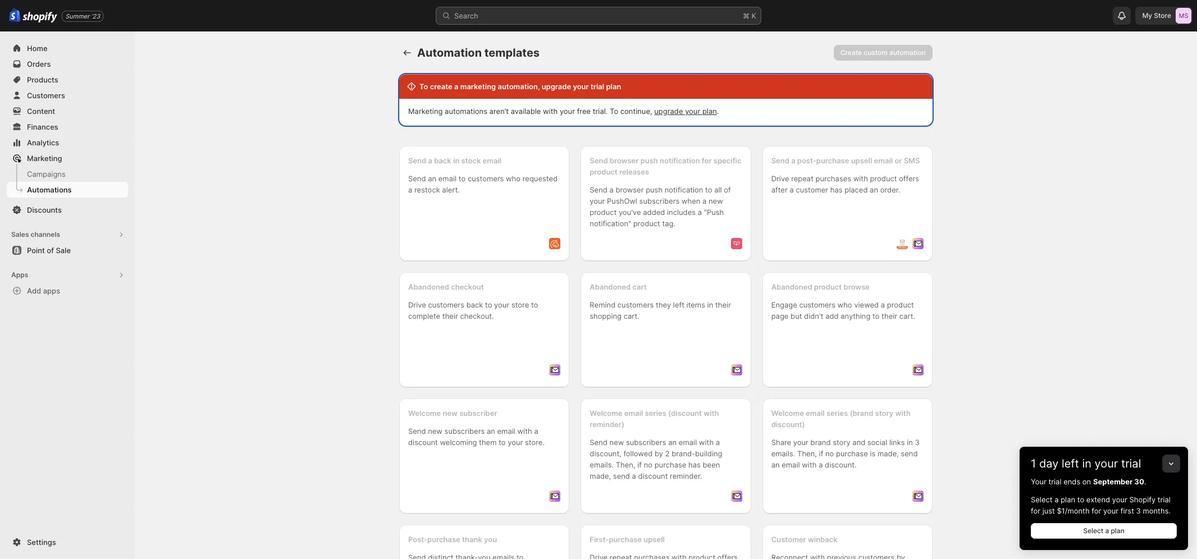 Task type: describe. For each thing, give the bounding box(es) containing it.
products
[[27, 75, 58, 84]]

finances
[[27, 122, 58, 131]]

custom
[[864, 48, 888, 57]]

extend
[[1087, 496, 1111, 505]]

my store
[[1143, 11, 1172, 20]]

content
[[27, 107, 55, 116]]

point of sale
[[27, 246, 71, 255]]

trial up trial.
[[591, 82, 605, 91]]

. inside 1 day left in your trial element
[[1145, 478, 1147, 487]]

first
[[1121, 507, 1135, 516]]

a for select a plan
[[1106, 527, 1110, 535]]

with
[[543, 107, 558, 116]]

content link
[[7, 103, 128, 119]]

analytics
[[27, 138, 59, 147]]

point
[[27, 246, 45, 255]]

⌘ k
[[743, 11, 757, 20]]

point of sale button
[[0, 243, 135, 258]]

ends
[[1064, 478, 1081, 487]]

shopify image
[[23, 12, 57, 23]]

shopify image
[[9, 9, 21, 22]]

to create a marketing automation, upgrade your trial plan
[[420, 82, 622, 91]]

marketing
[[461, 82, 496, 91]]

just
[[1043, 507, 1056, 516]]

products link
[[7, 72, 128, 88]]

continue,
[[621, 107, 653, 116]]

automations
[[445, 107, 488, 116]]

analytics link
[[7, 135, 128, 151]]

sales channels button
[[7, 227, 128, 243]]

automation,
[[498, 82, 540, 91]]

sale
[[56, 246, 71, 255]]

my
[[1143, 11, 1153, 20]]

aren't
[[490, 107, 509, 116]]

select a plan link
[[1032, 524, 1178, 539]]

automation
[[417, 46, 482, 60]]

day
[[1040, 457, 1059, 471]]

create custom automation
[[841, 48, 927, 57]]

'23
[[91, 12, 100, 20]]

apps button
[[7, 267, 128, 283]]

select for select a plan to extend your shopify trial for just $1/month for your first 3 months.
[[1032, 496, 1053, 505]]

customers
[[27, 91, 65, 100]]

home link
[[7, 40, 128, 56]]

0 horizontal spatial a
[[455, 82, 459, 91]]

$1/month
[[1058, 507, 1090, 516]]

1 vertical spatial to
[[610, 107, 619, 116]]

automations
[[27, 185, 72, 194]]

of
[[47, 246, 54, 255]]

shopify
[[1130, 496, 1156, 505]]

trial inside 'select a plan to extend your shopify trial for just $1/month for your first 3 months.'
[[1159, 496, 1171, 505]]

30
[[1135, 478, 1145, 487]]

campaigns
[[27, 170, 66, 179]]

trial right your
[[1049, 478, 1062, 487]]

apps
[[43, 287, 60, 296]]

marketing automations aren't available with your free trial. to continue, upgrade your plan .
[[408, 107, 719, 116]]

0 vertical spatial to
[[420, 82, 428, 91]]

discounts link
[[7, 202, 128, 218]]

on
[[1083, 478, 1092, 487]]

summer '23
[[65, 12, 100, 20]]

add
[[27, 287, 41, 296]]

add apps
[[27, 287, 60, 296]]

campaigns link
[[7, 166, 128, 182]]

left
[[1062, 457, 1080, 471]]

marketing link
[[7, 151, 128, 166]]

create custom automation button
[[834, 45, 933, 61]]

create
[[430, 82, 453, 91]]

your
[[1032, 478, 1047, 487]]

templates
[[485, 46, 540, 60]]

3
[[1137, 507, 1142, 516]]

1 day left in your trial
[[1032, 457, 1142, 471]]

select a plan to extend your shopify trial for just $1/month for your first 3 months.
[[1032, 496, 1172, 516]]

trial.
[[593, 107, 608, 116]]

sales channels
[[11, 230, 60, 239]]



Task type: vqa. For each thing, say whether or not it's contained in the screenshot.
Limit
no



Task type: locate. For each thing, give the bounding box(es) containing it.
1 vertical spatial select
[[1084, 527, 1104, 535]]

your trial ends on september 30 .
[[1032, 478, 1147, 487]]

0 horizontal spatial upgrade
[[542, 82, 572, 91]]

available
[[511, 107, 541, 116]]

select up just
[[1032, 496, 1053, 505]]

channels
[[31, 230, 60, 239]]

select inside 'select a plan to extend your shopify trial for just $1/month for your first 3 months.'
[[1032, 496, 1053, 505]]

1 day left in your trial button
[[1020, 447, 1189, 471]]

0 vertical spatial .
[[717, 107, 719, 116]]

1 vertical spatial marketing
[[27, 154, 62, 163]]

a down 'select a plan to extend your shopify trial for just $1/month for your first 3 months.' in the bottom right of the page
[[1106, 527, 1110, 535]]

0 vertical spatial marketing
[[408, 107, 443, 116]]

orders
[[27, 60, 51, 69]]

1 horizontal spatial .
[[1145, 478, 1147, 487]]

apps
[[11, 271, 28, 279]]

your
[[573, 82, 589, 91], [560, 107, 575, 116], [686, 107, 701, 116], [1095, 457, 1119, 471], [1113, 496, 1128, 505], [1104, 507, 1119, 516]]

discounts
[[27, 206, 62, 215]]

settings link
[[7, 535, 128, 551]]

marketing for marketing
[[27, 154, 62, 163]]

store
[[1155, 11, 1172, 20]]

0 vertical spatial a
[[455, 82, 459, 91]]

0 horizontal spatial select
[[1032, 496, 1053, 505]]

my store image
[[1177, 8, 1192, 24]]

to
[[420, 82, 428, 91], [610, 107, 619, 116]]

a
[[455, 82, 459, 91], [1055, 496, 1059, 505], [1106, 527, 1110, 535]]

1 vertical spatial upgrade
[[655, 107, 684, 116]]

settings
[[27, 538, 56, 547]]

plan inside 'select a plan to extend your shopify trial for just $1/month for your first 3 months.'
[[1061, 496, 1076, 505]]

for down extend
[[1092, 507, 1102, 516]]

automation
[[890, 48, 927, 57]]

upgrade up with
[[542, 82, 572, 91]]

marketing down create
[[408, 107, 443, 116]]

in
[[1083, 457, 1092, 471]]

trial up 30
[[1122, 457, 1142, 471]]

⌘
[[743, 11, 750, 20]]

point of sale link
[[7, 243, 128, 258]]

orders link
[[7, 56, 128, 72]]

0 horizontal spatial marketing
[[27, 154, 62, 163]]

marketing
[[408, 107, 443, 116], [27, 154, 62, 163]]

2 for from the left
[[1092, 507, 1102, 516]]

a right create
[[455, 82, 459, 91]]

summer
[[65, 12, 89, 20]]

free
[[577, 107, 591, 116]]

0 horizontal spatial .
[[717, 107, 719, 116]]

0 vertical spatial upgrade
[[542, 82, 572, 91]]

search
[[455, 11, 479, 20]]

1 horizontal spatial a
[[1055, 496, 1059, 505]]

finances link
[[7, 119, 128, 135]]

customers link
[[7, 88, 128, 103]]

your inside dropdown button
[[1095, 457, 1119, 471]]

select for select a plan
[[1084, 527, 1104, 535]]

marketing for marketing automations aren't available with your free trial. to continue, upgrade your plan .
[[408, 107, 443, 116]]

marketing down the analytics
[[27, 154, 62, 163]]

add apps button
[[7, 283, 128, 299]]

select
[[1032, 496, 1053, 505], [1084, 527, 1104, 535]]

2 vertical spatial a
[[1106, 527, 1110, 535]]

1 horizontal spatial upgrade
[[655, 107, 684, 116]]

1 horizontal spatial to
[[610, 107, 619, 116]]

1 vertical spatial .
[[1145, 478, 1147, 487]]

upgrade
[[542, 82, 572, 91], [655, 107, 684, 116]]

1 day left in your trial element
[[1020, 476, 1189, 551]]

trial inside dropdown button
[[1122, 457, 1142, 471]]

months.
[[1144, 507, 1172, 516]]

a for select a plan to extend your shopify trial for just $1/month for your first 3 months.
[[1055, 496, 1059, 505]]

1 vertical spatial a
[[1055, 496, 1059, 505]]

select down 'select a plan to extend your shopify trial for just $1/month for your first 3 months.' in the bottom right of the page
[[1084, 527, 1104, 535]]

0 horizontal spatial for
[[1032, 507, 1041, 516]]

home
[[27, 44, 48, 53]]

1 horizontal spatial for
[[1092, 507, 1102, 516]]

plan
[[607, 82, 622, 91], [703, 107, 717, 116], [1061, 496, 1076, 505], [1112, 527, 1125, 535]]

1
[[1032, 457, 1037, 471]]

0 horizontal spatial to
[[420, 82, 428, 91]]

trial
[[591, 82, 605, 91], [1122, 457, 1142, 471], [1049, 478, 1062, 487], [1159, 496, 1171, 505]]

create
[[841, 48, 863, 57]]

for left just
[[1032, 507, 1041, 516]]

trial up months.
[[1159, 496, 1171, 505]]

a up just
[[1055, 496, 1059, 505]]

to left create
[[420, 82, 428, 91]]

september
[[1094, 478, 1133, 487]]

select a plan
[[1084, 527, 1125, 535]]

k
[[752, 11, 757, 20]]

sales
[[11, 230, 29, 239]]

to right trial.
[[610, 107, 619, 116]]

upgrade right the continue,
[[655, 107, 684, 116]]

0 vertical spatial select
[[1032, 496, 1053, 505]]

to
[[1078, 496, 1085, 505]]

automations link
[[7, 182, 128, 198]]

a inside 'select a plan to extend your shopify trial for just $1/month for your first 3 months.'
[[1055, 496, 1059, 505]]

1 horizontal spatial marketing
[[408, 107, 443, 116]]

1 for from the left
[[1032, 507, 1041, 516]]

2 horizontal spatial a
[[1106, 527, 1110, 535]]

for
[[1032, 507, 1041, 516], [1092, 507, 1102, 516]]

1 horizontal spatial select
[[1084, 527, 1104, 535]]

automation templates
[[417, 46, 540, 60]]

summer '23 link
[[62, 10, 103, 22]]

.
[[717, 107, 719, 116], [1145, 478, 1147, 487]]

upgrade your plan link
[[655, 107, 717, 116]]



